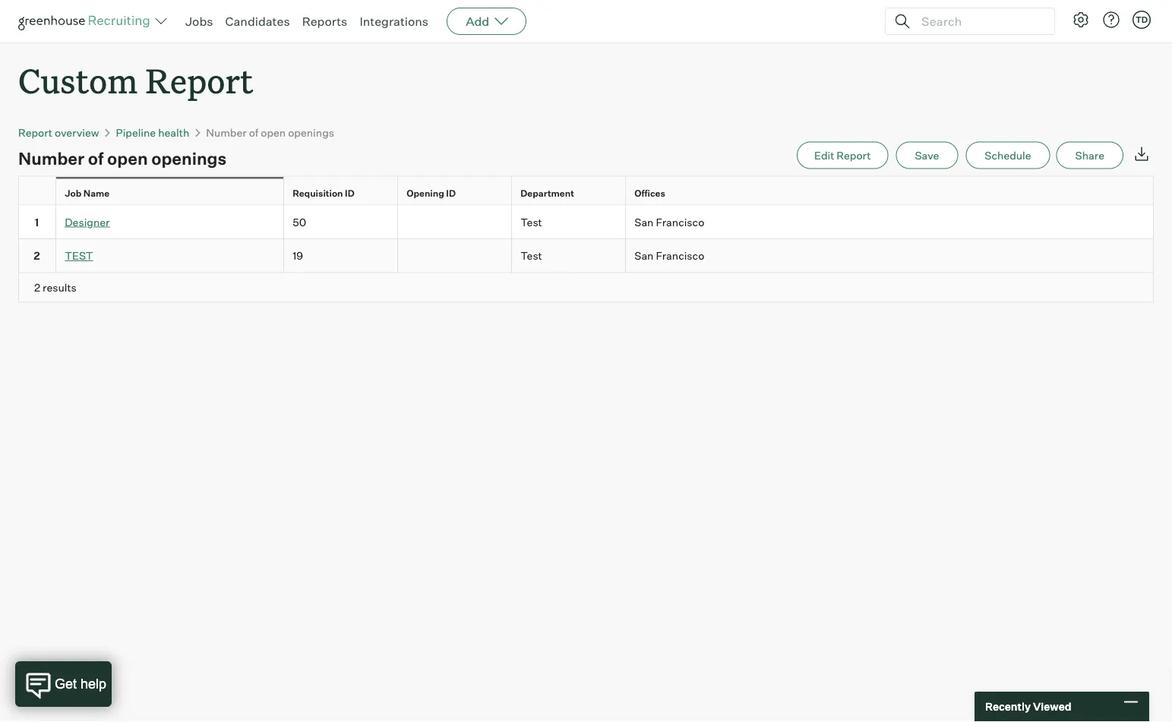 Task type: locate. For each thing, give the bounding box(es) containing it.
edit report
[[814, 149, 871, 162]]

1 horizontal spatial open
[[261, 126, 286, 139]]

configure image
[[1072, 11, 1090, 29]]

row
[[18, 176, 1154, 210], [18, 206, 1154, 239], [18, 239, 1154, 273]]

2
[[34, 249, 40, 262], [34, 281, 40, 294]]

1 vertical spatial francisco
[[656, 249, 704, 262]]

schedule button
[[966, 142, 1050, 169]]

number down "report overview"
[[18, 148, 84, 169]]

2 row from the top
[[18, 206, 1154, 239]]

designer
[[65, 215, 110, 229]]

1 san francisco from the top
[[634, 215, 704, 229]]

0 vertical spatial report
[[146, 58, 253, 103]]

report overview link
[[18, 126, 99, 139]]

2 horizontal spatial report
[[837, 149, 871, 162]]

results
[[43, 281, 77, 294]]

open
[[261, 126, 286, 139], [107, 148, 148, 169]]

table
[[18, 176, 1154, 303]]

2 vertical spatial report
[[837, 149, 871, 162]]

overview
[[55, 126, 99, 139]]

column header
[[18, 177, 59, 210]]

1 vertical spatial open
[[107, 148, 148, 169]]

opening id
[[407, 188, 456, 199]]

1 test from the top
[[521, 215, 542, 229]]

1 cell from the top
[[398, 206, 512, 239]]

2 san francisco from the top
[[634, 249, 704, 262]]

row group
[[18, 206, 1154, 273]]

department column header
[[512, 177, 629, 210]]

reports link
[[302, 14, 347, 29]]

1 vertical spatial san francisco
[[634, 249, 704, 262]]

1 vertical spatial number
[[18, 148, 84, 169]]

0 vertical spatial number
[[206, 126, 247, 139]]

save button
[[896, 142, 958, 169]]

edit
[[814, 149, 834, 162]]

2 test from the top
[[521, 249, 542, 262]]

0 horizontal spatial of
[[88, 148, 104, 169]]

19
[[293, 249, 303, 262]]

1 vertical spatial test
[[521, 249, 542, 262]]

openings down health
[[151, 148, 227, 169]]

cell for 50
[[398, 206, 512, 239]]

1 vertical spatial openings
[[151, 148, 227, 169]]

2 id from the left
[[446, 188, 456, 199]]

cell
[[398, 206, 512, 239], [398, 239, 512, 273]]

row containing 2
[[18, 239, 1154, 273]]

0 horizontal spatial number
[[18, 148, 84, 169]]

0 vertical spatial openings
[[288, 126, 334, 139]]

td button
[[1133, 11, 1151, 29]]

cell down opening id
[[398, 206, 512, 239]]

francisco for 19
[[656, 249, 704, 262]]

1 horizontal spatial report
[[146, 58, 253, 103]]

0 vertical spatial francisco
[[656, 215, 704, 229]]

0 vertical spatial open
[[261, 126, 286, 139]]

id right opening
[[446, 188, 456, 199]]

0 vertical spatial of
[[249, 126, 258, 139]]

2 for 2 results
[[34, 281, 40, 294]]

candidates
[[225, 14, 290, 29]]

1 horizontal spatial of
[[249, 126, 258, 139]]

report
[[146, 58, 253, 103], [18, 126, 52, 139], [837, 149, 871, 162]]

job
[[65, 188, 81, 199]]

1 row from the top
[[18, 176, 1154, 210]]

0 vertical spatial 2
[[34, 249, 40, 262]]

greenhouse recruiting image
[[18, 12, 155, 30]]

1 horizontal spatial id
[[446, 188, 456, 199]]

save
[[915, 149, 939, 162]]

1 id from the left
[[345, 188, 355, 199]]

job name column header
[[56, 177, 287, 210]]

0 horizontal spatial openings
[[151, 148, 227, 169]]

of
[[249, 126, 258, 139], [88, 148, 104, 169]]

openings up requisition
[[288, 126, 334, 139]]

1 vertical spatial san
[[634, 249, 654, 262]]

test
[[521, 215, 542, 229], [521, 249, 542, 262]]

viewed
[[1033, 700, 1072, 714]]

test for 50
[[521, 215, 542, 229]]

1 san from the top
[[634, 215, 654, 229]]

0 vertical spatial test
[[521, 215, 542, 229]]

number
[[206, 126, 247, 139], [18, 148, 84, 169]]

1 vertical spatial report
[[18, 126, 52, 139]]

2 down 1 cell
[[34, 249, 40, 262]]

san francisco for 19
[[634, 249, 704, 262]]

number of open openings
[[206, 126, 334, 139], [18, 148, 227, 169]]

id
[[345, 188, 355, 199], [446, 188, 456, 199]]

schedule
[[985, 149, 1031, 162]]

id right requisition
[[345, 188, 355, 199]]

pipeline
[[116, 126, 156, 139]]

number right health
[[206, 126, 247, 139]]

row containing 1
[[18, 206, 1154, 239]]

1 cell
[[18, 206, 56, 239]]

cell down opening id column header
[[398, 239, 512, 273]]

50
[[293, 215, 306, 229]]

recently viewed
[[985, 700, 1072, 714]]

openings
[[288, 126, 334, 139], [151, 148, 227, 169]]

1 horizontal spatial number
[[206, 126, 247, 139]]

francisco
[[656, 215, 704, 229], [656, 249, 704, 262]]

report up health
[[146, 58, 253, 103]]

report left overview
[[18, 126, 52, 139]]

1 vertical spatial 2
[[34, 281, 40, 294]]

2 san from the top
[[634, 249, 654, 262]]

0 horizontal spatial id
[[345, 188, 355, 199]]

report right edit
[[837, 149, 871, 162]]

2 inside cell
[[34, 249, 40, 262]]

san francisco
[[634, 215, 704, 229], [634, 249, 704, 262]]

report for edit report
[[837, 149, 871, 162]]

san
[[634, 215, 654, 229], [634, 249, 654, 262]]

3 row from the top
[[18, 239, 1154, 273]]

edit report link
[[797, 142, 888, 169]]

2 cell from the top
[[398, 239, 512, 273]]

1 francisco from the top
[[656, 215, 704, 229]]

department
[[521, 188, 574, 199]]

2 left results
[[34, 281, 40, 294]]

0 vertical spatial san francisco
[[634, 215, 704, 229]]

2 francisco from the top
[[656, 249, 704, 262]]

test for 19
[[521, 249, 542, 262]]

1 horizontal spatial openings
[[288, 126, 334, 139]]

0 vertical spatial san
[[634, 215, 654, 229]]

pipeline health link
[[116, 126, 189, 139]]



Task type: vqa. For each thing, say whether or not it's contained in the screenshot.
dos
no



Task type: describe. For each thing, give the bounding box(es) containing it.
td
[[1136, 14, 1148, 25]]

custom
[[18, 58, 138, 103]]

test
[[65, 249, 93, 262]]

opening
[[407, 188, 444, 199]]

share button
[[1056, 142, 1124, 169]]

number of open openings link
[[206, 126, 334, 139]]

health
[[158, 126, 189, 139]]

requisition id column header
[[284, 177, 401, 210]]

row group containing 1
[[18, 206, 1154, 273]]

reports
[[302, 14, 347, 29]]

job name
[[65, 188, 110, 199]]

san for 19
[[634, 249, 654, 262]]

jobs link
[[185, 14, 213, 29]]

requisition id
[[293, 188, 355, 199]]

1 vertical spatial number of open openings
[[18, 148, 227, 169]]

1 vertical spatial of
[[88, 148, 104, 169]]

francisco for 50
[[656, 215, 704, 229]]

recently
[[985, 700, 1031, 714]]

jobs
[[185, 14, 213, 29]]

share
[[1075, 149, 1105, 162]]

custom report
[[18, 58, 253, 103]]

id for requisition id
[[345, 188, 355, 199]]

opening id column header
[[398, 177, 515, 210]]

table containing 1
[[18, 176, 1154, 303]]

san for 50
[[634, 215, 654, 229]]

add button
[[447, 8, 527, 35]]

0 vertical spatial number of open openings
[[206, 126, 334, 139]]

2 cell
[[18, 239, 56, 273]]

report overview
[[18, 126, 99, 139]]

2 results
[[34, 281, 77, 294]]

candidates link
[[225, 14, 290, 29]]

integrations
[[360, 14, 429, 29]]

save and schedule this report to revisit it! element
[[896, 142, 966, 169]]

integrations link
[[360, 14, 429, 29]]

td button
[[1130, 8, 1154, 32]]

0 horizontal spatial open
[[107, 148, 148, 169]]

id for opening id
[[446, 188, 456, 199]]

0 horizontal spatial report
[[18, 126, 52, 139]]

cell for 19
[[398, 239, 512, 273]]

row containing job name
[[18, 176, 1154, 210]]

test link
[[65, 249, 93, 262]]

san francisco for 50
[[634, 215, 704, 229]]

name
[[83, 188, 110, 199]]

requisition
[[293, 188, 343, 199]]

add
[[466, 14, 489, 29]]

1
[[35, 215, 39, 229]]

offices
[[634, 188, 665, 199]]

pipeline health
[[116, 126, 189, 139]]

Search text field
[[918, 10, 1041, 32]]

download image
[[1133, 145, 1151, 163]]

designer link
[[65, 215, 110, 229]]

2 for 2
[[34, 249, 40, 262]]

report for custom report
[[146, 58, 253, 103]]



